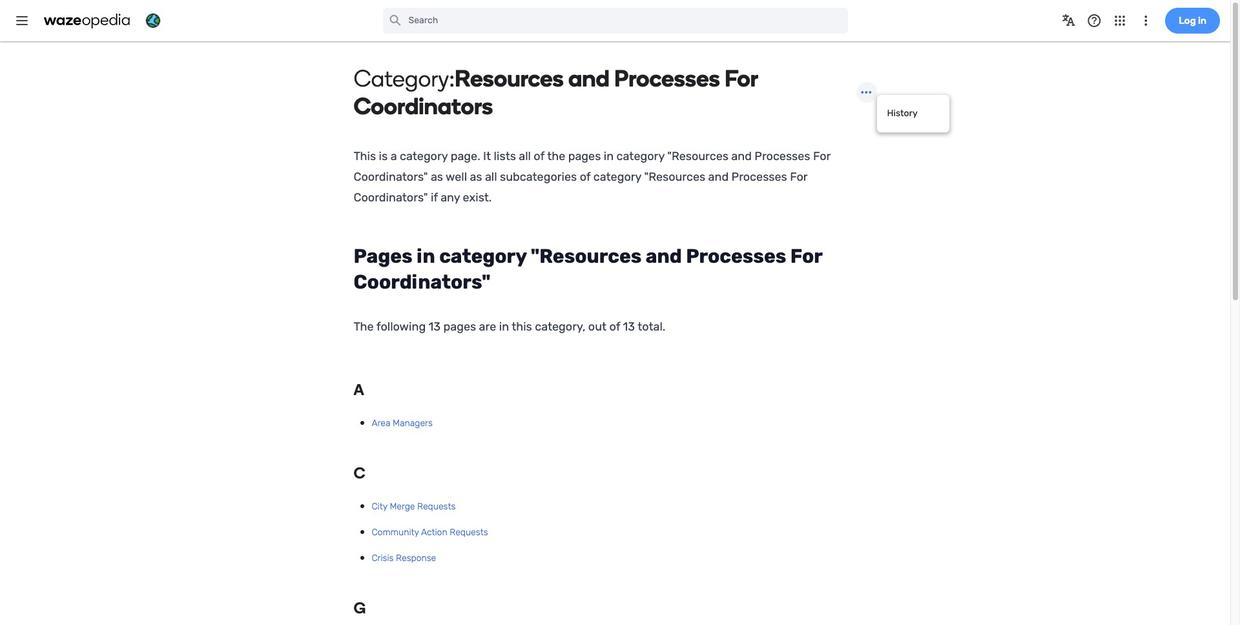 Task type: vqa. For each thing, say whether or not it's contained in the screenshot.
Crisis Response "link"
yes



Task type: locate. For each thing, give the bounding box(es) containing it.
1 horizontal spatial as
[[470, 170, 482, 184]]

1 as from the left
[[431, 170, 443, 184]]

in right pages
[[417, 245, 435, 268]]

0 horizontal spatial pages
[[444, 320, 476, 334]]

well
[[446, 170, 467, 184]]

community
[[372, 527, 419, 538]]

2 vertical spatial coordinators"
[[354, 271, 491, 294]]

0 vertical spatial for
[[814, 149, 831, 164]]

for
[[814, 149, 831, 164], [790, 170, 808, 184], [791, 245, 823, 268]]

1 horizontal spatial all
[[519, 149, 531, 164]]

area managers
[[372, 418, 433, 429]]

in inside this is a category page. it lists all of the pages in category "resources and processes for coordinators" as well as all subcategories of category "resources and processes for coordinators" if any exist.
[[604, 149, 614, 164]]

page.
[[451, 149, 481, 164]]

2 vertical spatial "resources
[[531, 245, 642, 268]]

3 coordinators" from the top
[[354, 271, 491, 294]]

as left "well"
[[431, 170, 443, 184]]

0 vertical spatial "resources
[[668, 149, 729, 164]]

of
[[534, 149, 545, 164], [580, 170, 591, 184], [610, 320, 621, 334]]

as
[[431, 170, 443, 184], [470, 170, 482, 184]]

2 horizontal spatial and
[[732, 149, 752, 164]]

in right the
[[604, 149, 614, 164]]

action
[[421, 527, 448, 538]]

merge
[[390, 501, 415, 512]]

2 vertical spatial and
[[646, 245, 682, 268]]

2 vertical spatial for
[[791, 245, 823, 268]]

0 vertical spatial coordinators"
[[354, 170, 428, 184]]

requests right action
[[450, 527, 488, 538]]

in
[[604, 149, 614, 164], [417, 245, 435, 268], [499, 320, 509, 334]]

0 vertical spatial of
[[534, 149, 545, 164]]

crisis response
[[372, 553, 436, 564]]

any
[[441, 191, 460, 205]]

2 vertical spatial of
[[610, 320, 621, 334]]

following
[[377, 320, 426, 334]]

0 vertical spatial in
[[604, 149, 614, 164]]

1 vertical spatial all
[[485, 170, 497, 184]]

0 vertical spatial requests
[[418, 501, 456, 512]]

city
[[372, 501, 388, 512]]

category,
[[535, 320, 586, 334]]

1 vertical spatial coordinators"
[[354, 191, 428, 205]]

1 vertical spatial of
[[580, 170, 591, 184]]

of right the out
[[610, 320, 621, 334]]

city merge requests link
[[372, 501, 456, 512]]

it
[[483, 149, 491, 164]]

13 right following
[[429, 320, 441, 334]]

total.
[[638, 320, 666, 334]]

for inside pages in category "resources and processes for coordinators"
[[791, 245, 823, 268]]

1 coordinators" from the top
[[354, 170, 428, 184]]

all right lists
[[519, 149, 531, 164]]

requests up action
[[418, 501, 456, 512]]

in inside pages in category "resources and processes for coordinators"
[[417, 245, 435, 268]]

processes
[[755, 149, 811, 164], [732, 170, 788, 184], [686, 245, 787, 268]]

subcategories
[[500, 170, 577, 184]]

0 horizontal spatial as
[[431, 170, 443, 184]]

requests for community action requests
[[450, 527, 488, 538]]

response
[[396, 553, 436, 564]]

pages right the
[[568, 149, 601, 164]]

pages
[[568, 149, 601, 164], [444, 320, 476, 334]]

0 vertical spatial processes
[[755, 149, 811, 164]]

as right "well"
[[470, 170, 482, 184]]

in right are on the left of the page
[[499, 320, 509, 334]]

1 horizontal spatial pages
[[568, 149, 601, 164]]

1 vertical spatial requests
[[450, 527, 488, 538]]

coordinators"
[[354, 170, 428, 184], [354, 191, 428, 205], [354, 271, 491, 294]]

0 horizontal spatial all
[[485, 170, 497, 184]]

1 horizontal spatial 13
[[623, 320, 635, 334]]

pages inside this is a category page. it lists all of the pages in category "resources and processes for coordinators" as well as all subcategories of category "resources and processes for coordinators" if any exist.
[[568, 149, 601, 164]]

1 horizontal spatial of
[[580, 170, 591, 184]]

0 horizontal spatial in
[[417, 245, 435, 268]]

0 vertical spatial pages
[[568, 149, 601, 164]]

requests
[[418, 501, 456, 512], [450, 527, 488, 538]]

0 horizontal spatial and
[[646, 245, 682, 268]]

all
[[519, 149, 531, 164], [485, 170, 497, 184]]

lists
[[494, 149, 516, 164]]

2 as from the left
[[470, 170, 482, 184]]

13
[[429, 320, 441, 334], [623, 320, 635, 334]]

out
[[589, 320, 607, 334]]

"resources
[[668, 149, 729, 164], [645, 170, 706, 184], [531, 245, 642, 268]]

13 left total. at the right
[[623, 320, 635, 334]]

1 horizontal spatial and
[[709, 170, 729, 184]]

this
[[354, 149, 376, 164]]

1 vertical spatial in
[[417, 245, 435, 268]]

0 horizontal spatial 13
[[429, 320, 441, 334]]

category inside pages in category "resources and processes for coordinators"
[[440, 245, 527, 268]]

1 horizontal spatial in
[[499, 320, 509, 334]]

of left the
[[534, 149, 545, 164]]

pages in category "resources and processes for coordinators" main content
[[315, 65, 916, 626]]

the
[[547, 149, 566, 164]]

1 vertical spatial processes
[[732, 170, 788, 184]]

all down it
[[485, 170, 497, 184]]

category
[[400, 149, 448, 164], [617, 149, 665, 164], [594, 170, 642, 184], [440, 245, 527, 268]]

is
[[379, 149, 388, 164]]

of right subcategories
[[580, 170, 591, 184]]

pages left are on the left of the page
[[444, 320, 476, 334]]

c
[[354, 464, 365, 483]]

0 horizontal spatial of
[[534, 149, 545, 164]]

and
[[732, 149, 752, 164], [709, 170, 729, 184], [646, 245, 682, 268]]

2 horizontal spatial in
[[604, 149, 614, 164]]

2 vertical spatial processes
[[686, 245, 787, 268]]



Task type: describe. For each thing, give the bounding box(es) containing it.
this is a category page. it lists all of the pages in category "resources and processes for coordinators" as well as all subcategories of category "resources and processes for coordinators" if any exist.
[[354, 149, 831, 205]]

requests for city merge requests
[[418, 501, 456, 512]]

0 vertical spatial all
[[519, 149, 531, 164]]

0 vertical spatial and
[[732, 149, 752, 164]]

2 13 from the left
[[623, 320, 635, 334]]

pages
[[354, 245, 413, 268]]

"resources inside pages in category "resources and processes for coordinators"
[[531, 245, 642, 268]]

1 13 from the left
[[429, 320, 441, 334]]

pages in category "resources and processes for coordinators"
[[354, 245, 823, 294]]

are
[[479, 320, 497, 334]]

a
[[354, 381, 364, 399]]

area
[[372, 418, 391, 429]]

2 vertical spatial in
[[499, 320, 509, 334]]

if
[[431, 191, 438, 205]]

1 vertical spatial for
[[790, 170, 808, 184]]

this
[[512, 320, 532, 334]]

area managers link
[[372, 418, 433, 429]]

city merge requests
[[372, 501, 456, 512]]

community action requests link
[[372, 527, 488, 538]]

managers
[[393, 418, 433, 429]]

crisis response link
[[372, 553, 436, 564]]

g
[[354, 599, 366, 618]]

1 vertical spatial and
[[709, 170, 729, 184]]

1 vertical spatial "resources
[[645, 170, 706, 184]]

2 horizontal spatial of
[[610, 320, 621, 334]]

the
[[354, 320, 374, 334]]

the following 13 pages are in this category, out of 13 total.
[[354, 320, 666, 334]]

exist.
[[463, 191, 492, 205]]

community action requests
[[372, 527, 488, 538]]

crisis
[[372, 553, 394, 564]]

and inside pages in category "resources and processes for coordinators"
[[646, 245, 682, 268]]

2 coordinators" from the top
[[354, 191, 428, 205]]

coordinators" inside pages in category "resources and processes for coordinators"
[[354, 271, 491, 294]]

processes inside pages in category "resources and processes for coordinators"
[[686, 245, 787, 268]]

a
[[391, 149, 397, 164]]

1 vertical spatial pages
[[444, 320, 476, 334]]



